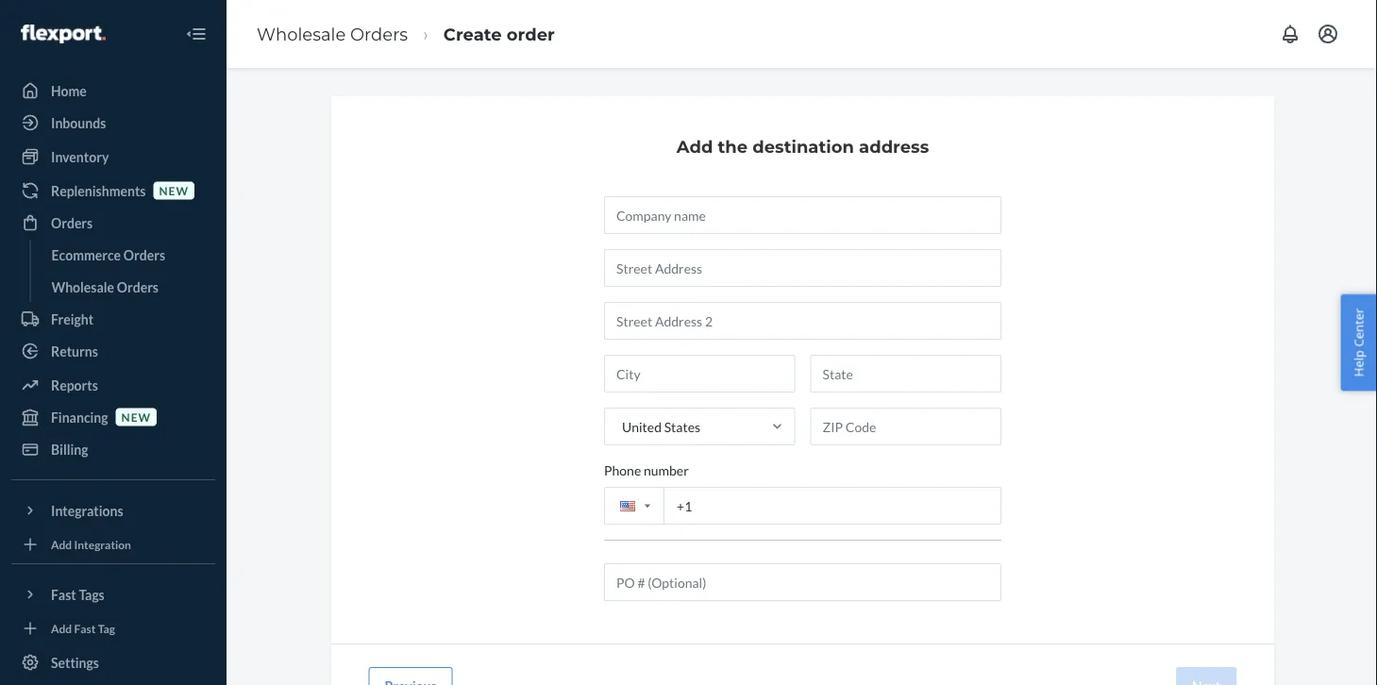 Task type: describe. For each thing, give the bounding box(es) containing it.
orders inside breadcrumbs "navigation"
[[350, 24, 408, 44]]

help center
[[1351, 308, 1368, 377]]

fast tags
[[51, 587, 105, 603]]

add fast tag
[[51, 622, 115, 635]]

create
[[444, 24, 502, 44]]

home link
[[11, 76, 215, 106]]

tags
[[79, 587, 105, 603]]

address
[[859, 136, 929, 157]]

Street Address 2 text field
[[604, 302, 1002, 340]]

orders link
[[11, 208, 215, 238]]

new for replenishments
[[159, 184, 189, 197]]

united states: + 1 image
[[645, 505, 651, 508]]

returns link
[[11, 336, 215, 366]]

add the destination address
[[677, 136, 929, 157]]

orders inside 'link'
[[123, 247, 165, 263]]

reports link
[[11, 370, 215, 400]]

help
[[1351, 350, 1368, 377]]

ZIP Code text field
[[811, 408, 1002, 446]]

add integration link
[[11, 534, 215, 556]]

freight link
[[11, 304, 215, 334]]

new for financing
[[121, 410, 151, 424]]

states
[[664, 419, 701, 435]]

1 vertical spatial wholesale
[[51, 279, 114, 295]]

1 vertical spatial wholesale orders
[[51, 279, 159, 295]]

create order
[[444, 24, 555, 44]]

open notifications image
[[1279, 23, 1302, 45]]

returns
[[51, 343, 98, 359]]

integration
[[74, 538, 131, 551]]

phone
[[604, 462, 641, 478]]

reports
[[51, 377, 98, 393]]

1 vertical spatial fast
[[74, 622, 96, 635]]

united states
[[622, 419, 701, 435]]

City text field
[[604, 355, 796, 393]]

State text field
[[811, 355, 1002, 393]]

orders down ecommerce orders 'link'
[[117, 279, 159, 295]]

PO # (Optional) text field
[[604, 564, 1002, 601]]

wholesale inside breadcrumbs "navigation"
[[257, 24, 346, 44]]

inbounds
[[51, 115, 106, 131]]

flexport logo image
[[21, 25, 106, 43]]

integrations button
[[11, 496, 215, 526]]

open account menu image
[[1317, 23, 1340, 45]]

phone number
[[604, 462, 689, 478]]



Task type: locate. For each thing, give the bounding box(es) containing it.
add up "settings"
[[51, 622, 72, 635]]

freight
[[51, 311, 94, 327]]

1 vertical spatial wholesale orders link
[[42, 272, 215, 302]]

add fast tag link
[[11, 618, 215, 640]]

0 vertical spatial fast
[[51, 587, 76, 603]]

Street Address text field
[[604, 249, 1002, 287]]

0 vertical spatial wholesale orders
[[257, 24, 408, 44]]

united
[[622, 419, 662, 435]]

inbounds link
[[11, 108, 215, 138]]

wholesale orders inside breadcrumbs "navigation"
[[257, 24, 408, 44]]

1 horizontal spatial wholesale orders link
[[257, 24, 408, 44]]

wholesale
[[257, 24, 346, 44], [51, 279, 114, 295]]

add for add the destination address
[[677, 136, 713, 157]]

create order link
[[444, 24, 555, 44]]

destination
[[753, 136, 855, 157]]

integrations
[[51, 503, 123, 519]]

0 horizontal spatial wholesale orders
[[51, 279, 159, 295]]

orders left create
[[350, 24, 408, 44]]

close navigation image
[[185, 23, 208, 45]]

tag
[[98, 622, 115, 635]]

1 vertical spatial add
[[51, 538, 72, 551]]

wholesale orders
[[257, 24, 408, 44], [51, 279, 159, 295]]

inventory
[[51, 149, 109, 165]]

orders
[[350, 24, 408, 44], [51, 215, 93, 231], [123, 247, 165, 263], [117, 279, 159, 295]]

fast inside dropdown button
[[51, 587, 76, 603]]

0 vertical spatial wholesale orders link
[[257, 24, 408, 44]]

0 vertical spatial new
[[159, 184, 189, 197]]

breadcrumbs navigation
[[242, 7, 570, 61]]

fast tags button
[[11, 580, 215, 610]]

replenishments
[[51, 183, 146, 199]]

0 horizontal spatial wholesale orders link
[[42, 272, 215, 302]]

0 horizontal spatial new
[[121, 410, 151, 424]]

2 vertical spatial add
[[51, 622, 72, 635]]

orders up the ecommerce
[[51, 215, 93, 231]]

number
[[644, 462, 689, 478]]

inventory link
[[11, 142, 215, 172]]

fast left tags at bottom
[[51, 587, 76, 603]]

the
[[718, 136, 748, 157]]

settings
[[51, 655, 99, 671]]

add for add integration
[[51, 538, 72, 551]]

ecommerce orders
[[51, 247, 165, 263]]

ecommerce orders link
[[42, 240, 215, 270]]

wholesale orders link
[[257, 24, 408, 44], [42, 272, 215, 302]]

1 vertical spatial new
[[121, 410, 151, 424]]

1 horizontal spatial wholesale
[[257, 24, 346, 44]]

1 horizontal spatial wholesale orders
[[257, 24, 408, 44]]

0 horizontal spatial wholesale
[[51, 279, 114, 295]]

fast
[[51, 587, 76, 603], [74, 622, 96, 635]]

1 horizontal spatial new
[[159, 184, 189, 197]]

settings link
[[11, 648, 215, 678]]

ecommerce
[[51, 247, 121, 263]]

fast left tag
[[74, 622, 96, 635]]

add inside add integration link
[[51, 538, 72, 551]]

add inside 'add fast tag' link
[[51, 622, 72, 635]]

1 (702) 123-4567 telephone field
[[604, 487, 1002, 525]]

add left integration
[[51, 538, 72, 551]]

billing link
[[11, 434, 215, 465]]

0 vertical spatial wholesale
[[257, 24, 346, 44]]

financing
[[51, 409, 108, 425]]

Company name text field
[[604, 196, 1002, 234]]

add left the
[[677, 136, 713, 157]]

orders down orders link
[[123, 247, 165, 263]]

add
[[677, 136, 713, 157], [51, 538, 72, 551], [51, 622, 72, 635]]

0 vertical spatial add
[[677, 136, 713, 157]]

add for add fast tag
[[51, 622, 72, 635]]

order
[[507, 24, 555, 44]]

center
[[1351, 308, 1368, 347]]

add integration
[[51, 538, 131, 551]]

new down reports link
[[121, 410, 151, 424]]

billing
[[51, 441, 88, 457]]

home
[[51, 83, 87, 99]]

help center button
[[1341, 294, 1378, 391]]

new
[[159, 184, 189, 197], [121, 410, 151, 424]]

new up orders link
[[159, 184, 189, 197]]



Task type: vqa. For each thing, say whether or not it's contained in the screenshot.
the bottommost Add
yes



